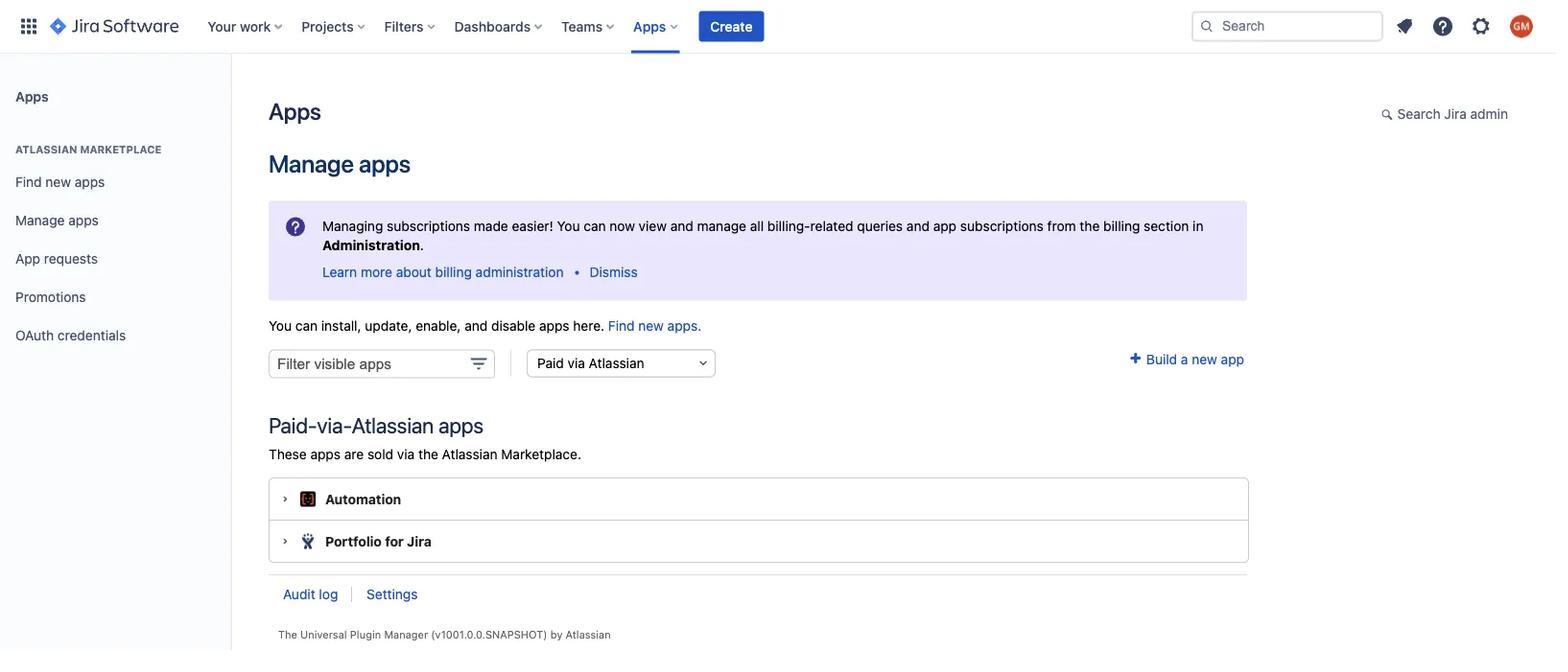 Task type: describe. For each thing, give the bounding box(es) containing it.
billing inside the managing subscriptions made easier! you can now view and manage all billing-related queries and app subscriptions from the billing section in administration .
[[1104, 218, 1141, 234]]

atlassian inside group
[[15, 143, 77, 156]]

you can install, update, enable, and disable apps here. find new apps.
[[269, 318, 702, 333]]

0 horizontal spatial you
[[269, 318, 292, 333]]

audit log
[[283, 587, 338, 603]]

oauth
[[15, 328, 54, 344]]

app requests link
[[8, 240, 223, 278]]

help image
[[1432, 15, 1455, 38]]

1 vertical spatial via
[[397, 447, 415, 463]]

Search field
[[1192, 11, 1384, 42]]

portfolio
[[325, 534, 382, 550]]

2 horizontal spatial and
[[907, 218, 930, 234]]

queries
[[857, 218, 903, 234]]

manage
[[697, 218, 747, 234]]

paid
[[537, 355, 564, 371]]

create button
[[699, 11, 764, 42]]

here.
[[573, 318, 605, 333]]

search
[[1398, 106, 1441, 122]]

the inside the managing subscriptions made easier! you can now view and manage all billing-related queries and app subscriptions from the billing section in administration .
[[1080, 218, 1100, 234]]

your
[[208, 18, 236, 34]]

small image
[[1382, 107, 1397, 122]]

search jira admin link
[[1372, 100, 1518, 131]]

these
[[269, 447, 307, 463]]

managing subscriptions made easier! you can now view and manage all billing-related queries and app subscriptions from the billing section in administration .
[[322, 218, 1204, 253]]

atlassian link
[[566, 629, 611, 641]]

via-
[[317, 413, 352, 438]]

(v1001.0.0.snapshot)
[[431, 629, 548, 641]]

primary element
[[12, 0, 1192, 53]]

these apps are sold via the atlassian marketplace.
[[269, 447, 582, 463]]

billing-
[[768, 218, 811, 234]]

paid via atlassian
[[537, 355, 645, 371]]

more
[[361, 264, 393, 280]]

learn more about billing administration link
[[322, 264, 564, 280]]

create
[[711, 18, 753, 34]]

settings link
[[367, 587, 418, 603]]

now
[[610, 218, 635, 234]]

0 horizontal spatial and
[[465, 318, 488, 333]]

1 horizontal spatial apps
[[269, 98, 321, 125]]

banner containing your work
[[0, 0, 1557, 54]]

marketplace.
[[501, 447, 582, 463]]

search jira admin
[[1398, 106, 1509, 122]]

dashboards
[[455, 18, 531, 34]]

the
[[278, 629, 297, 641]]

managing
[[322, 218, 383, 234]]

a
[[1181, 351, 1189, 367]]

manager
[[384, 629, 428, 641]]

install,
[[321, 318, 361, 333]]

1 vertical spatial billing
[[435, 264, 472, 280]]

teams
[[562, 18, 603, 34]]

paid-
[[269, 413, 317, 438]]

enable,
[[416, 318, 461, 333]]

appswitcher icon image
[[17, 15, 40, 38]]

atlassian marketplace
[[15, 143, 162, 156]]

1 horizontal spatial manage apps
[[269, 149, 411, 178]]

filters
[[385, 18, 424, 34]]

the universal plugin manager (v1001.0.0.snapshot) by atlassian
[[278, 629, 611, 641]]

filters button
[[379, 11, 443, 42]]

section
[[1144, 218, 1190, 234]]

universal
[[300, 629, 347, 641]]

easier!
[[512, 218, 554, 234]]

administration
[[476, 264, 564, 280]]

manage apps link
[[8, 202, 223, 240]]

apps up these apps are sold via the atlassian marketplace.
[[439, 413, 484, 438]]

by
[[551, 629, 563, 641]]

are
[[344, 447, 364, 463]]

learn more about billing administration
[[322, 264, 564, 280]]

app
[[15, 251, 40, 267]]

atlassian up the sold
[[352, 413, 434, 438]]

sold
[[368, 447, 394, 463]]

1 horizontal spatial and
[[671, 218, 694, 234]]

manage apps inside manage apps link
[[15, 213, 99, 229]]

2 subscriptions from the left
[[961, 218, 1044, 234]]

projects
[[302, 18, 354, 34]]

you inside the managing subscriptions made easier! you can now view and manage all billing-related queries and app subscriptions from the billing section in administration .
[[557, 218, 580, 234]]

.
[[420, 237, 424, 253]]

your work
[[208, 18, 271, 34]]

oauth credentials link
[[8, 317, 223, 355]]

view
[[639, 218, 667, 234]]

marketplace
[[80, 143, 162, 156]]

apps up requests
[[68, 213, 99, 229]]



Task type: vqa. For each thing, say whether or not it's contained in the screenshot.
BigPicture
no



Task type: locate. For each thing, give the bounding box(es) containing it.
1 vertical spatial find
[[608, 318, 635, 333]]

1 vertical spatial manage apps
[[15, 213, 99, 229]]

automation
[[325, 491, 401, 507]]

your work button
[[202, 11, 290, 42]]

subscriptions left from
[[961, 218, 1044, 234]]

atlassian left marketplace.
[[442, 447, 498, 463]]

0 horizontal spatial billing
[[435, 264, 472, 280]]

notifications image
[[1394, 15, 1417, 38]]

apps.
[[668, 318, 702, 333]]

apps right teams popup button
[[634, 18, 666, 34]]

about
[[396, 264, 432, 280]]

via right paid
[[568, 355, 585, 371]]

0 vertical spatial manage
[[269, 149, 354, 178]]

1 vertical spatial can
[[295, 318, 318, 333]]

credentials
[[58, 328, 126, 344]]

atlassian
[[15, 143, 77, 156], [589, 355, 645, 371], [352, 413, 434, 438], [442, 447, 498, 463], [566, 629, 611, 641]]

0 horizontal spatial can
[[295, 318, 318, 333]]

app right a
[[1221, 351, 1245, 367]]

new
[[46, 174, 71, 190], [639, 318, 664, 333], [1192, 351, 1218, 367]]

new down the atlassian marketplace
[[46, 174, 71, 190]]

and
[[671, 218, 694, 234], [907, 218, 930, 234], [465, 318, 488, 333]]

you left install,
[[269, 318, 292, 333]]

atlassian down "here."
[[589, 355, 645, 371]]

1 horizontal spatial new
[[639, 318, 664, 333]]

portfolio for jira
[[325, 534, 432, 550]]

settings
[[367, 587, 418, 603]]

find
[[15, 174, 42, 190], [608, 318, 635, 333]]

the right the sold
[[418, 447, 439, 463]]

0 horizontal spatial the
[[418, 447, 439, 463]]

billing
[[1104, 218, 1141, 234], [435, 264, 472, 280]]

promotions link
[[8, 278, 223, 317]]

disable
[[491, 318, 536, 333]]

manage apps up app requests
[[15, 213, 99, 229]]

dismiss link
[[590, 264, 638, 280]]

and right view
[[671, 218, 694, 234]]

manage
[[269, 149, 354, 178], [15, 213, 65, 229]]

apps left "here."
[[539, 318, 570, 333]]

0 horizontal spatial manage apps
[[15, 213, 99, 229]]

build a new app link
[[1128, 351, 1245, 367]]

1 horizontal spatial via
[[568, 355, 585, 371]]

can inside the managing subscriptions made easier! you can now view and manage all billing-related queries and app subscriptions from the billing section in administration .
[[584, 218, 606, 234]]

admin
[[1471, 106, 1509, 122]]

app requests
[[15, 251, 98, 267]]

via
[[568, 355, 585, 371], [397, 447, 415, 463]]

0 horizontal spatial new
[[46, 174, 71, 190]]

apps down the atlassian marketplace
[[75, 174, 105, 190]]

jira software image
[[50, 15, 179, 38], [50, 15, 179, 38]]

find new apps link
[[8, 163, 223, 202]]

apps
[[359, 149, 411, 178], [75, 174, 105, 190], [68, 213, 99, 229], [539, 318, 570, 333], [439, 413, 484, 438], [310, 447, 341, 463]]

your profile and settings image
[[1511, 15, 1534, 38]]

in
[[1193, 218, 1204, 234]]

1 horizontal spatial find
[[608, 318, 635, 333]]

audit log link
[[283, 587, 338, 603]]

0 vertical spatial manage apps
[[269, 149, 411, 178]]

1 horizontal spatial manage
[[269, 149, 354, 178]]

plugin
[[350, 629, 381, 641]]

atlassian right by at the bottom left
[[566, 629, 611, 641]]

0 vertical spatial you
[[557, 218, 580, 234]]

promotions
[[15, 289, 86, 305]]

0 vertical spatial can
[[584, 218, 606, 234]]

work
[[240, 18, 271, 34]]

the right from
[[1080, 218, 1100, 234]]

1 vertical spatial new
[[639, 318, 664, 333]]

1 subscriptions from the left
[[387, 218, 470, 234]]

related
[[811, 218, 854, 234]]

None field
[[269, 350, 495, 379]]

0 vertical spatial new
[[46, 174, 71, 190]]

subscriptions up .
[[387, 218, 470, 234]]

manage apps
[[269, 149, 411, 178], [15, 213, 99, 229]]

1 vertical spatial app
[[1221, 351, 1245, 367]]

build a new app
[[1143, 351, 1245, 367]]

projects button
[[296, 11, 373, 42]]

find down the atlassian marketplace
[[15, 174, 42, 190]]

new left "apps."
[[639, 318, 664, 333]]

from
[[1048, 218, 1077, 234]]

0 vertical spatial billing
[[1104, 218, 1141, 234]]

0 horizontal spatial via
[[397, 447, 415, 463]]

update,
[[365, 318, 412, 333]]

1 vertical spatial you
[[269, 318, 292, 333]]

and left disable at the left
[[465, 318, 488, 333]]

apps right the sidebar navigation icon
[[269, 98, 321, 125]]

can left install,
[[295, 318, 318, 333]]

audit
[[283, 587, 315, 603]]

subscriptions
[[387, 218, 470, 234], [961, 218, 1044, 234]]

1 horizontal spatial app
[[1221, 351, 1245, 367]]

atlassian marketplace group
[[8, 123, 223, 361]]

0 vertical spatial the
[[1080, 218, 1100, 234]]

you
[[557, 218, 580, 234], [269, 318, 292, 333]]

jira left admin
[[1445, 106, 1467, 122]]

apps
[[634, 18, 666, 34], [15, 88, 49, 104], [269, 98, 321, 125]]

manage apps up managing
[[269, 149, 411, 178]]

1 horizontal spatial subscriptions
[[961, 218, 1044, 234]]

0 horizontal spatial apps
[[15, 88, 49, 104]]

paid-via-atlassian apps
[[269, 413, 484, 438]]

all
[[750, 218, 764, 234]]

find inside find new apps link
[[15, 174, 42, 190]]

1 vertical spatial jira
[[407, 534, 432, 550]]

manage up managing
[[269, 149, 354, 178]]

teams button
[[556, 11, 622, 42]]

log
[[319, 587, 338, 603]]

administration
[[322, 237, 420, 253]]

atlassian up find new apps
[[15, 143, 77, 156]]

manage up app
[[15, 213, 65, 229]]

0 vertical spatial via
[[568, 355, 585, 371]]

new right a
[[1192, 351, 1218, 367]]

0 horizontal spatial subscriptions
[[387, 218, 470, 234]]

jira right for at left
[[407, 534, 432, 550]]

apps inside dropdown button
[[634, 18, 666, 34]]

2 vertical spatial new
[[1192, 351, 1218, 367]]

build
[[1147, 351, 1178, 367]]

0 horizontal spatial manage
[[15, 213, 65, 229]]

sidebar navigation image
[[209, 77, 251, 115]]

dashboards button
[[449, 11, 550, 42]]

app inside the managing subscriptions made easier! you can now view and manage all billing-related queries and app subscriptions from the billing section in administration .
[[934, 218, 957, 234]]

oauth credentials
[[15, 328, 126, 344]]

dismiss
[[590, 264, 638, 280]]

2 horizontal spatial new
[[1192, 351, 1218, 367]]

learn
[[322, 264, 357, 280]]

1 horizontal spatial can
[[584, 218, 606, 234]]

via right the sold
[[397, 447, 415, 463]]

apps left 'are'
[[310, 447, 341, 463]]

small image
[[1128, 351, 1143, 367]]

can
[[584, 218, 606, 234], [295, 318, 318, 333]]

apps up managing
[[359, 149, 411, 178]]

manage inside atlassian marketplace group
[[15, 213, 65, 229]]

settings image
[[1470, 15, 1493, 38]]

1 horizontal spatial the
[[1080, 218, 1100, 234]]

for
[[385, 534, 404, 550]]

requests
[[44, 251, 98, 267]]

1 horizontal spatial jira
[[1445, 106, 1467, 122]]

0 horizontal spatial app
[[934, 218, 957, 234]]

0 horizontal spatial jira
[[407, 534, 432, 550]]

0 vertical spatial app
[[934, 218, 957, 234]]

2 horizontal spatial apps
[[634, 18, 666, 34]]

banner
[[0, 0, 1557, 54]]

app
[[934, 218, 957, 234], [1221, 351, 1245, 367]]

apps button
[[628, 11, 686, 42]]

made
[[474, 218, 508, 234]]

1 vertical spatial manage
[[15, 213, 65, 229]]

billing left the section
[[1104, 218, 1141, 234]]

can left now
[[584, 218, 606, 234]]

and right queries
[[907, 218, 930, 234]]

1 horizontal spatial billing
[[1104, 218, 1141, 234]]

find new apps. link
[[608, 318, 702, 333]]

1 horizontal spatial you
[[557, 218, 580, 234]]

apps down appswitcher icon
[[15, 88, 49, 104]]

search image
[[1200, 19, 1215, 34]]

1 vertical spatial the
[[418, 447, 439, 463]]

0 vertical spatial find
[[15, 174, 42, 190]]

0 vertical spatial jira
[[1445, 106, 1467, 122]]

find right "here."
[[608, 318, 635, 333]]

0 horizontal spatial find
[[15, 174, 42, 190]]

new inside find new apps link
[[46, 174, 71, 190]]

find new apps
[[15, 174, 105, 190]]

billing right about at the top of the page
[[435, 264, 472, 280]]

app right queries
[[934, 218, 957, 234]]

you right easier!
[[557, 218, 580, 234]]



